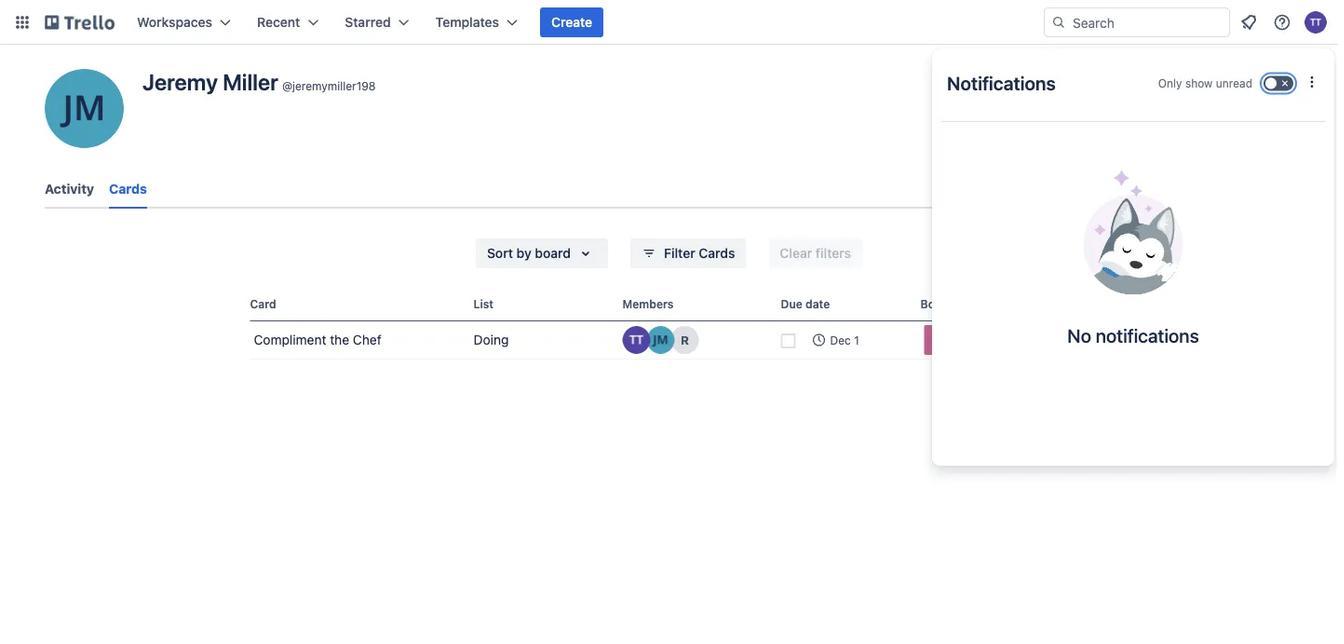 Task type: locate. For each thing, give the bounding box(es) containing it.
due
[[781, 297, 803, 310]]

create
[[551, 14, 593, 30]]

1 horizontal spatial jeremy
[[969, 343, 1002, 353]]

switch to… image
[[13, 13, 32, 32]]

recent
[[257, 14, 300, 30]]

cards link
[[109, 172, 147, 209]]

terry turtle (terryturtle) image
[[623, 326, 651, 354]]

open information menu image
[[1273, 13, 1292, 32]]

jeremy inside beyond imagination jeremy miller's workspace
[[969, 343, 1002, 353]]

beyond
[[969, 326, 1015, 342]]

primary element
[[0, 0, 1339, 45]]

no notifications
[[1068, 324, 1199, 346]]

notifications
[[947, 72, 1056, 94]]

0 horizontal spatial jeremy
[[143, 69, 218, 95]]

imagination
[[1019, 326, 1091, 342]]

0 horizontal spatial cards
[[109, 181, 147, 197]]

jeremy
[[143, 69, 218, 95], [969, 343, 1002, 353]]

cards
[[109, 181, 147, 197], [699, 245, 735, 261]]

show
[[1186, 77, 1213, 90]]

list
[[474, 297, 494, 310]]

beyond imagination jeremy miller's workspace
[[969, 326, 1091, 353]]

taco image
[[1084, 170, 1183, 294]]

board
[[921, 297, 953, 310]]

0 vertical spatial jeremy
[[143, 69, 218, 95]]

jeremy down workspaces 'popup button'
[[143, 69, 218, 95]]

1 vertical spatial jeremy
[[969, 343, 1002, 353]]

cards right filter
[[699, 245, 735, 261]]

templates button
[[424, 7, 529, 37]]

jeremy down beyond
[[969, 343, 1002, 353]]

workspaces button
[[126, 7, 242, 37]]

activity
[[45, 181, 94, 197]]

back to home image
[[45, 7, 115, 37]]

compliment
[[254, 332, 326, 347]]

1
[[854, 333, 860, 347]]

doing
[[474, 332, 509, 347]]

1 vertical spatial cards
[[699, 245, 735, 261]]

clear filters
[[780, 245, 851, 261]]

filter cards
[[664, 245, 735, 261]]

1 horizontal spatial cards
[[699, 245, 735, 261]]

r button
[[671, 326, 699, 354]]

workspace
[[1040, 343, 1088, 353]]

only
[[1158, 77, 1183, 90]]

jeremy miller @jeremymiller198
[[143, 69, 376, 95]]

dec
[[830, 333, 851, 347]]

sort
[[487, 245, 513, 261]]

board
[[535, 245, 571, 261]]

templates
[[436, 14, 499, 30]]

dec 1
[[830, 333, 860, 347]]

unread
[[1216, 77, 1253, 90]]

card
[[250, 297, 276, 310]]

cards right activity
[[109, 181, 147, 197]]

by
[[517, 245, 532, 261]]

sort by board button
[[476, 238, 608, 268]]

recent button
[[246, 7, 330, 37]]

filters
[[816, 245, 851, 261]]



Task type: vqa. For each thing, say whether or not it's contained in the screenshot.
CARDS to the bottom
yes



Task type: describe. For each thing, give the bounding box(es) containing it.
clear filters button
[[769, 238, 863, 268]]

@jeremymiller198
[[282, 80, 376, 93]]

filter
[[664, 245, 696, 261]]

starred
[[345, 14, 391, 30]]

compliment the chef link
[[250, 321, 466, 359]]

miller's
[[1005, 343, 1037, 353]]

sort by board
[[487, 245, 571, 261]]

chef
[[353, 332, 382, 347]]

starred button
[[334, 7, 421, 37]]

miller
[[223, 69, 278, 95]]

workspaces
[[137, 14, 212, 30]]

members
[[623, 297, 674, 310]]

compliment the chef
[[254, 332, 382, 347]]

jeremy miller (jeremymiller198) image
[[647, 326, 675, 354]]

0 notifications image
[[1238, 11, 1260, 34]]

r
[[681, 333, 689, 347]]

jeremy miller image
[[45, 69, 124, 148]]

search image
[[1052, 15, 1067, 30]]

0 vertical spatial cards
[[109, 181, 147, 197]]

due date
[[781, 297, 830, 310]]

clear
[[780, 245, 812, 261]]

Search field
[[1067, 8, 1230, 36]]

rubyanndersson (rubyanndersson) image
[[671, 326, 699, 354]]

terry turtle (terryturtle) image
[[1305, 11, 1327, 34]]

activity link
[[45, 172, 94, 206]]

no
[[1068, 324, 1092, 346]]

create button
[[540, 7, 604, 37]]

only show unread
[[1158, 77, 1253, 90]]

date
[[806, 297, 830, 310]]

notifications
[[1096, 324, 1199, 346]]

filter cards button
[[631, 238, 747, 268]]

the
[[330, 332, 349, 347]]

cards inside button
[[699, 245, 735, 261]]



